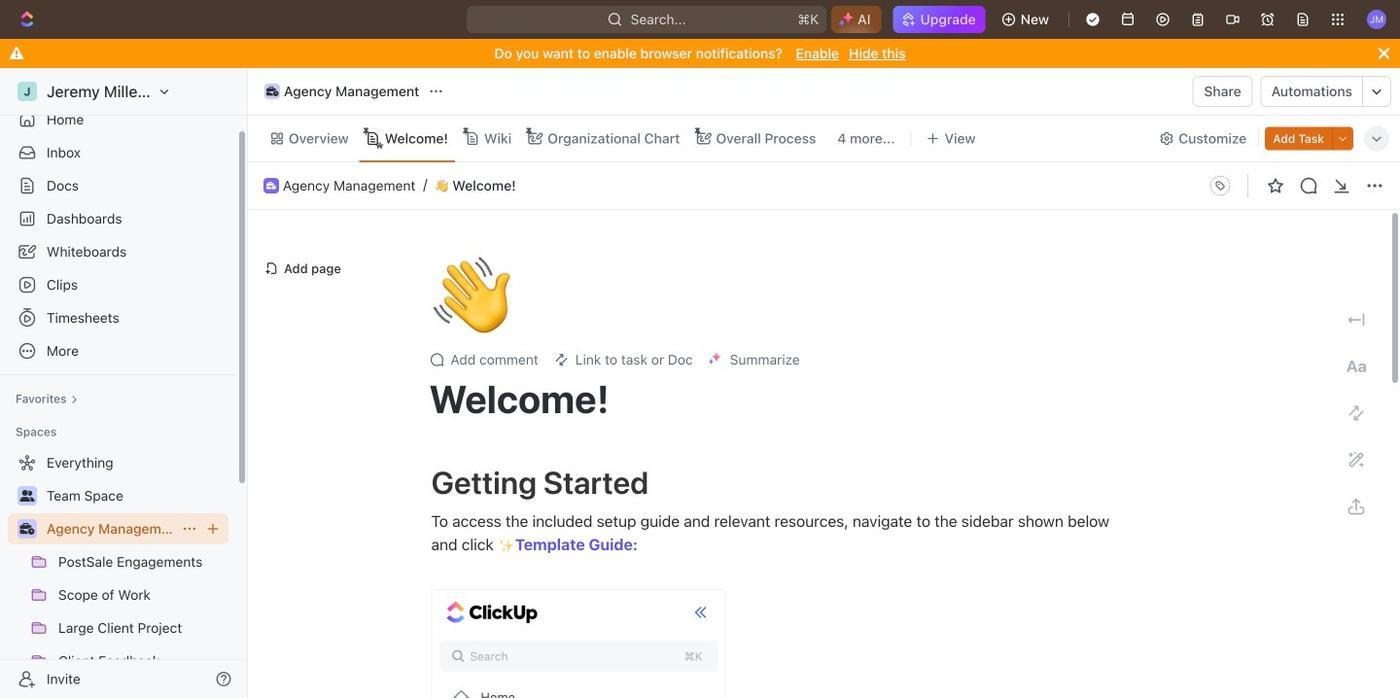 Task type: locate. For each thing, give the bounding box(es) containing it.
0 vertical spatial business time image
[[266, 87, 278, 96]]

tree
[[8, 447, 229, 698]]

business time image
[[266, 87, 278, 96], [266, 182, 276, 189], [20, 523, 35, 535]]

user group image
[[20, 490, 35, 502]]

2 vertical spatial business time image
[[20, 523, 35, 535]]

jeremy miller's workspace, , element
[[18, 82, 37, 101]]



Task type: describe. For each thing, give the bounding box(es) containing it.
dropdown menu image
[[1205, 170, 1236, 201]]

tree inside sidebar navigation
[[8, 447, 229, 698]]

sidebar navigation
[[0, 68, 252, 698]]

1 vertical spatial business time image
[[266, 182, 276, 189]]



Task type: vqa. For each thing, say whether or not it's contained in the screenshot.
business time image to the bottom
yes



